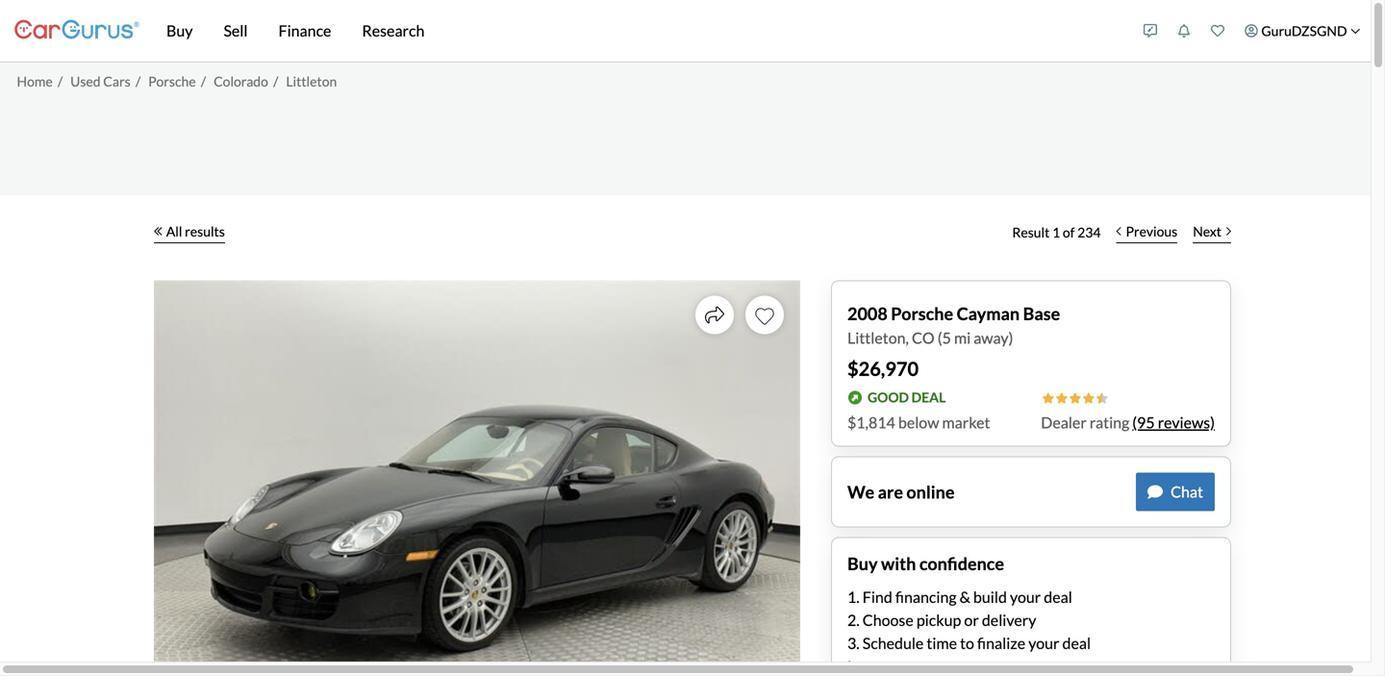 Task type: locate. For each thing, give the bounding box(es) containing it.
deal right finalize
[[1063, 634, 1091, 653]]

of
[[1063, 224, 1075, 241]]

find financing & build your deal choose pickup or delivery schedule time to finalize your deal learn more
[[848, 588, 1091, 676]]

reviews)
[[1158, 413, 1215, 432]]

add a car review image
[[1144, 24, 1158, 38]]

1 vertical spatial your
[[1029, 634, 1060, 653]]

cars
[[103, 73, 131, 89]]

good
[[868, 389, 909, 406]]

user icon image
[[1245, 24, 1259, 38]]

0 horizontal spatial porsche
[[148, 73, 196, 89]]

cayman
[[957, 303, 1020, 324]]

share image
[[705, 306, 725, 325]]

more
[[889, 657, 924, 676]]

(5
[[938, 329, 952, 347]]

mi
[[955, 329, 971, 347]]

research button
[[347, 0, 440, 62]]

result
[[1013, 224, 1050, 241]]

colorado
[[214, 73, 268, 89]]

1
[[1053, 224, 1061, 241]]

gurudzsgnd
[[1262, 23, 1348, 39]]

1 vertical spatial deal
[[1063, 634, 1091, 653]]

/ right cars
[[136, 73, 141, 89]]

learn more link
[[848, 655, 924, 676]]

deal right build
[[1044, 588, 1073, 607]]

gurudzsgnd menu
[[1134, 4, 1371, 58]]

2 / from the left
[[136, 73, 141, 89]]

we
[[848, 482, 875, 503]]

finance button
[[263, 0, 347, 62]]

0 vertical spatial buy
[[166, 21, 193, 40]]

previous
[[1126, 223, 1178, 240]]

find
[[863, 588, 893, 607]]

choose
[[863, 611, 914, 630]]

porsche
[[148, 73, 196, 89], [891, 303, 954, 324]]

/ right colorado link
[[273, 73, 278, 89]]

finalize
[[978, 634, 1026, 653]]

234
[[1078, 224, 1101, 241]]

/ right porsche link
[[201, 73, 206, 89]]

0 horizontal spatial buy
[[166, 21, 193, 40]]

build
[[974, 588, 1007, 607]]

your down delivery
[[1029, 634, 1060, 653]]

1 horizontal spatial porsche
[[891, 303, 954, 324]]

your
[[1010, 588, 1041, 607], [1029, 634, 1060, 653]]

gurudzsgnd menu item
[[1235, 4, 1371, 58]]

buy inside dropdown button
[[166, 21, 193, 40]]

littleton,
[[848, 329, 909, 347]]

below
[[899, 413, 940, 432]]

your up delivery
[[1010, 588, 1041, 607]]

saved cars image
[[1211, 24, 1225, 38]]

vehicle full photo image
[[154, 281, 801, 676]]

0 vertical spatial porsche
[[148, 73, 196, 89]]

buy left with in the right bottom of the page
[[848, 553, 878, 574]]

/ left used
[[58, 73, 63, 89]]

chat
[[1171, 483, 1204, 501]]

chevron double left image
[[154, 227, 162, 236]]

1 vertical spatial porsche
[[891, 303, 954, 324]]

$26,970
[[848, 357, 919, 381]]

deal
[[1044, 588, 1073, 607], [1063, 634, 1091, 653]]

porsche down "buy" dropdown button
[[148, 73, 196, 89]]

sell
[[224, 21, 248, 40]]

schedule
[[863, 634, 924, 653]]

gurudzsgnd button
[[1235, 4, 1371, 58]]

deal
[[912, 389, 946, 406]]

1 horizontal spatial buy
[[848, 553, 878, 574]]

1 vertical spatial buy
[[848, 553, 878, 574]]

$1,814
[[848, 413, 896, 432]]

next link
[[1186, 211, 1239, 254]]

buy up "home / used cars / porsche / colorado / littleton"
[[166, 21, 193, 40]]

used
[[70, 73, 101, 89]]

/
[[58, 73, 63, 89], [136, 73, 141, 89], [201, 73, 206, 89], [273, 73, 278, 89]]

porsche up co
[[891, 303, 954, 324]]

$1,814 below market
[[848, 413, 991, 432]]

co
[[912, 329, 935, 347]]

open notifications image
[[1178, 24, 1191, 38]]

dealer
[[1041, 413, 1087, 432]]

next
[[1193, 223, 1222, 240]]

time
[[927, 634, 957, 653]]

buy
[[166, 21, 193, 40], [848, 553, 878, 574]]

menu bar
[[140, 0, 1134, 62]]

rating
[[1090, 413, 1130, 432]]

all results link
[[154, 211, 225, 254]]

used cars link
[[70, 73, 131, 89]]

home link
[[17, 73, 53, 89]]



Task type: describe. For each thing, give the bounding box(es) containing it.
we are online
[[848, 482, 955, 503]]

home / used cars / porsche / colorado / littleton
[[17, 73, 337, 89]]

online
[[907, 482, 955, 503]]

previous link
[[1109, 211, 1186, 254]]

(95 reviews) button
[[1133, 411, 1215, 434]]

buy for buy with confidence
[[848, 553, 878, 574]]

chevron right image
[[1227, 227, 1232, 236]]

comment image
[[1148, 485, 1163, 500]]

away)
[[974, 329, 1014, 347]]

results
[[185, 223, 225, 240]]

base
[[1024, 303, 1061, 324]]

learn
[[848, 657, 886, 676]]

0 vertical spatial your
[[1010, 588, 1041, 607]]

finance
[[279, 21, 331, 40]]

cargurus logo homepage link image
[[14, 3, 140, 58]]

with
[[881, 553, 916, 574]]

all
[[166, 223, 182, 240]]

all results
[[166, 223, 225, 240]]

2008
[[848, 303, 888, 324]]

0 vertical spatial deal
[[1044, 588, 1073, 607]]

porsche link
[[148, 73, 196, 89]]

porsche inside 2008 porsche cayman base littleton, co (5 mi away)
[[891, 303, 954, 324]]

or
[[965, 611, 979, 630]]

home
[[17, 73, 53, 89]]

are
[[878, 482, 904, 503]]

sell button
[[208, 0, 263, 62]]

2008 porsche cayman base littleton, co (5 mi away)
[[848, 303, 1061, 347]]

result 1 of 234
[[1013, 224, 1101, 241]]

chevron left image
[[1117, 227, 1122, 236]]

1 / from the left
[[58, 73, 63, 89]]

research
[[362, 21, 425, 40]]

good deal
[[868, 389, 946, 406]]

dealer rating (95 reviews)
[[1041, 413, 1215, 432]]

4 / from the left
[[273, 73, 278, 89]]

(95
[[1133, 413, 1155, 432]]

delivery
[[982, 611, 1037, 630]]

cargurus logo homepage link link
[[14, 3, 140, 58]]

buy button
[[151, 0, 208, 62]]

confidence
[[920, 553, 1005, 574]]

menu bar containing buy
[[140, 0, 1134, 62]]

buy for buy
[[166, 21, 193, 40]]

to
[[960, 634, 975, 653]]

financing
[[896, 588, 957, 607]]

chat button
[[1137, 473, 1215, 511]]

littleton
[[286, 73, 337, 89]]

&
[[960, 588, 971, 607]]

pickup
[[917, 611, 962, 630]]

buy with confidence
[[848, 553, 1005, 574]]

market
[[943, 413, 991, 432]]

colorado link
[[214, 73, 268, 89]]

chevron down image
[[1351, 26, 1361, 36]]

3 / from the left
[[201, 73, 206, 89]]



Task type: vqa. For each thing, say whether or not it's contained in the screenshot.
the left Porsche
yes



